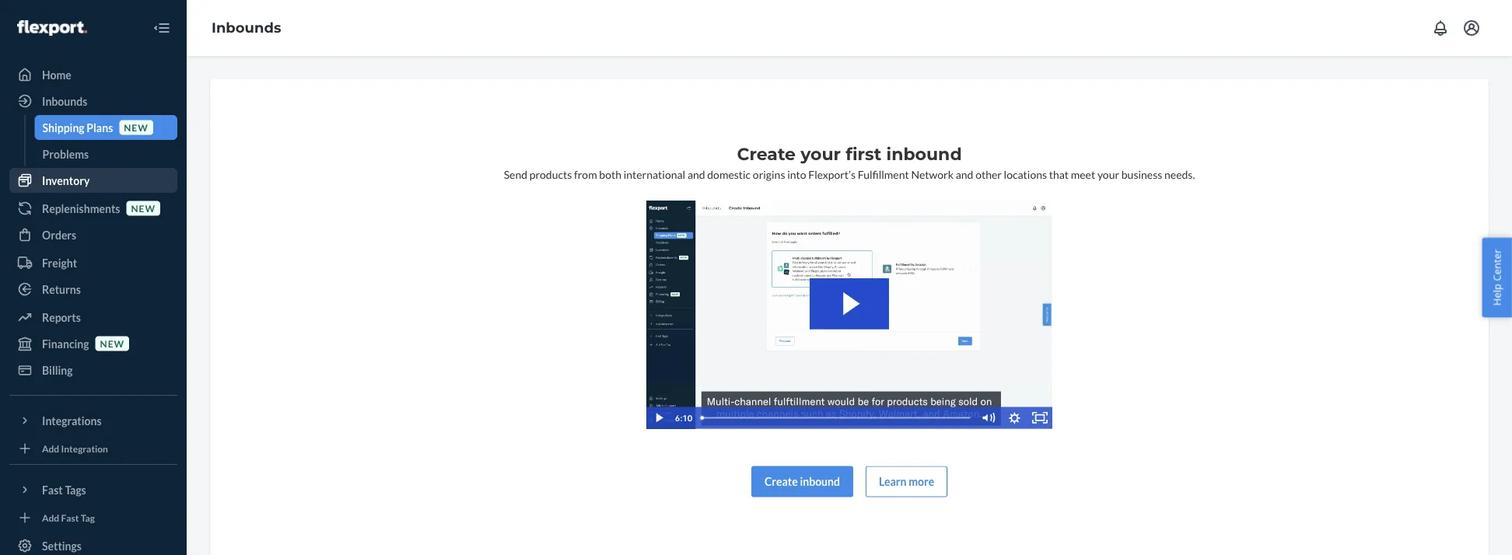 Task type: describe. For each thing, give the bounding box(es) containing it.
video element
[[646, 201, 1052, 429]]

reports link
[[9, 305, 177, 330]]

add fast tag link
[[9, 509, 177, 527]]

send
[[504, 168, 527, 181]]

inventory link
[[9, 168, 177, 193]]

learn more button
[[866, 466, 947, 497]]

orders link
[[9, 222, 177, 247]]

center
[[1490, 249, 1504, 281]]

integrations
[[42, 414, 102, 427]]

new for financing
[[100, 338, 125, 349]]

fast inside dropdown button
[[42, 483, 63, 497]]

network
[[911, 168, 954, 181]]

problems
[[42, 147, 89, 161]]

plans
[[87, 121, 113, 134]]

add integration link
[[9, 439, 177, 458]]

reports
[[42, 311, 81, 324]]

learn
[[879, 475, 906, 489]]

freight link
[[9, 250, 177, 275]]

first
[[846, 144, 882, 165]]

orders
[[42, 228, 76, 242]]

tags
[[65, 483, 86, 497]]

add fast tag
[[42, 512, 95, 523]]

create for your
[[737, 144, 796, 165]]

create for inbound
[[764, 475, 798, 489]]

create your first inbound send products from both international and domestic origins into flexport's fulfillment network and other locations that meet your business needs.
[[504, 144, 1195, 181]]

needs.
[[1164, 168, 1195, 181]]

replenishments
[[42, 202, 120, 215]]

close navigation image
[[152, 19, 171, 37]]

new for shipping plans
[[124, 122, 148, 133]]

0 horizontal spatial your
[[801, 144, 841, 165]]

fast tags
[[42, 483, 86, 497]]

other
[[975, 168, 1002, 181]]

shipping plans
[[42, 121, 113, 134]]

integration
[[61, 443, 108, 454]]

billing
[[42, 364, 73, 377]]

add integration
[[42, 443, 108, 454]]

origins
[[753, 168, 785, 181]]

inbound inside create your first inbound send products from both international and domestic origins into flexport's fulfillment network and other locations that meet your business needs.
[[886, 144, 962, 165]]



Task type: locate. For each thing, give the bounding box(es) containing it.
1 vertical spatial create
[[764, 475, 798, 489]]

locations
[[1004, 168, 1047, 181]]

inbounds link
[[212, 19, 281, 36], [9, 89, 177, 114]]

international
[[624, 168, 685, 181]]

new for replenishments
[[131, 203, 156, 214]]

from
[[574, 168, 597, 181]]

add up 'settings'
[[42, 512, 59, 523]]

1 horizontal spatial inbounds
[[212, 19, 281, 36]]

create inside create your first inbound send products from both international and domestic origins into flexport's fulfillment network and other locations that meet your business needs.
[[737, 144, 796, 165]]

2 vertical spatial new
[[100, 338, 125, 349]]

1 vertical spatial your
[[1097, 168, 1119, 181]]

returns link
[[9, 277, 177, 302]]

meet
[[1071, 168, 1095, 181]]

1 vertical spatial inbounds link
[[9, 89, 177, 114]]

1 horizontal spatial your
[[1097, 168, 1119, 181]]

fast left tags
[[42, 483, 63, 497]]

0 vertical spatial inbounds link
[[212, 19, 281, 36]]

and left domestic
[[687, 168, 705, 181]]

new down "reports" link
[[100, 338, 125, 349]]

products
[[529, 168, 572, 181]]

integrations button
[[9, 408, 177, 433]]

more
[[909, 475, 934, 489]]

create inbound button
[[751, 466, 853, 497]]

1 horizontal spatial inbound
[[886, 144, 962, 165]]

fast left the tag
[[61, 512, 79, 523]]

inbound inside button
[[800, 475, 840, 489]]

0 vertical spatial inbound
[[886, 144, 962, 165]]

open account menu image
[[1462, 19, 1481, 37]]

create inside button
[[764, 475, 798, 489]]

0 vertical spatial inbounds
[[212, 19, 281, 36]]

0 vertical spatial fast
[[42, 483, 63, 497]]

shipping
[[42, 121, 84, 134]]

video thumbnail image
[[646, 201, 1052, 429], [646, 201, 1052, 429]]

1 add from the top
[[42, 443, 59, 454]]

add
[[42, 443, 59, 454], [42, 512, 59, 523]]

new up orders 'link'
[[131, 203, 156, 214]]

help center button
[[1482, 238, 1512, 318]]

inbounds
[[212, 19, 281, 36], [42, 95, 87, 108]]

and left other
[[956, 168, 973, 181]]

inbound up network
[[886, 144, 962, 165]]

home link
[[9, 62, 177, 87]]

1 and from the left
[[687, 168, 705, 181]]

fast
[[42, 483, 63, 497], [61, 512, 79, 523]]

freight
[[42, 256, 77, 270]]

0 vertical spatial create
[[737, 144, 796, 165]]

billing link
[[9, 358, 177, 383]]

both
[[599, 168, 621, 181]]

inventory
[[42, 174, 90, 187]]

1 vertical spatial fast
[[61, 512, 79, 523]]

0 horizontal spatial inbounds link
[[9, 89, 177, 114]]

help
[[1490, 284, 1504, 306]]

1 vertical spatial inbounds
[[42, 95, 87, 108]]

new
[[124, 122, 148, 133], [131, 203, 156, 214], [100, 338, 125, 349]]

add left integration at the bottom left of the page
[[42, 443, 59, 454]]

problems link
[[35, 142, 177, 166]]

and
[[687, 168, 705, 181], [956, 168, 973, 181]]

inbound left "learn"
[[800, 475, 840, 489]]

your up flexport's
[[801, 144, 841, 165]]

that
[[1049, 168, 1069, 181]]

0 horizontal spatial inbounds
[[42, 95, 87, 108]]

fast tags button
[[9, 478, 177, 502]]

2 add from the top
[[42, 512, 59, 523]]

tag
[[81, 512, 95, 523]]

0 vertical spatial your
[[801, 144, 841, 165]]

add for add integration
[[42, 443, 59, 454]]

domestic
[[707, 168, 751, 181]]

fulfillment
[[858, 168, 909, 181]]

create inbound
[[764, 475, 840, 489]]

inbound
[[886, 144, 962, 165], [800, 475, 840, 489]]

your right meet at the right top
[[1097, 168, 1119, 181]]

0 vertical spatial new
[[124, 122, 148, 133]]

2 and from the left
[[956, 168, 973, 181]]

open notifications image
[[1431, 19, 1450, 37]]

new right plans
[[124, 122, 148, 133]]

flexport's
[[808, 168, 856, 181]]

into
[[787, 168, 806, 181]]

1 vertical spatial add
[[42, 512, 59, 523]]

flexport logo image
[[17, 20, 87, 36]]

1 horizontal spatial inbounds link
[[212, 19, 281, 36]]

create
[[737, 144, 796, 165], [764, 475, 798, 489]]

financing
[[42, 337, 89, 350]]

learn more
[[879, 475, 934, 489]]

settings
[[42, 539, 82, 553]]

add for add fast tag
[[42, 512, 59, 523]]

1 vertical spatial new
[[131, 203, 156, 214]]

1 vertical spatial inbound
[[800, 475, 840, 489]]

1 horizontal spatial and
[[956, 168, 973, 181]]

returns
[[42, 283, 81, 296]]

0 horizontal spatial and
[[687, 168, 705, 181]]

settings link
[[9, 534, 177, 555]]

help center
[[1490, 249, 1504, 306]]

business
[[1121, 168, 1162, 181]]

0 horizontal spatial inbound
[[800, 475, 840, 489]]

your
[[801, 144, 841, 165], [1097, 168, 1119, 181]]

home
[[42, 68, 71, 81]]

0 vertical spatial add
[[42, 443, 59, 454]]



Task type: vqa. For each thing, say whether or not it's contained in the screenshot.
Report corresponding to Billing - Credits Report
no



